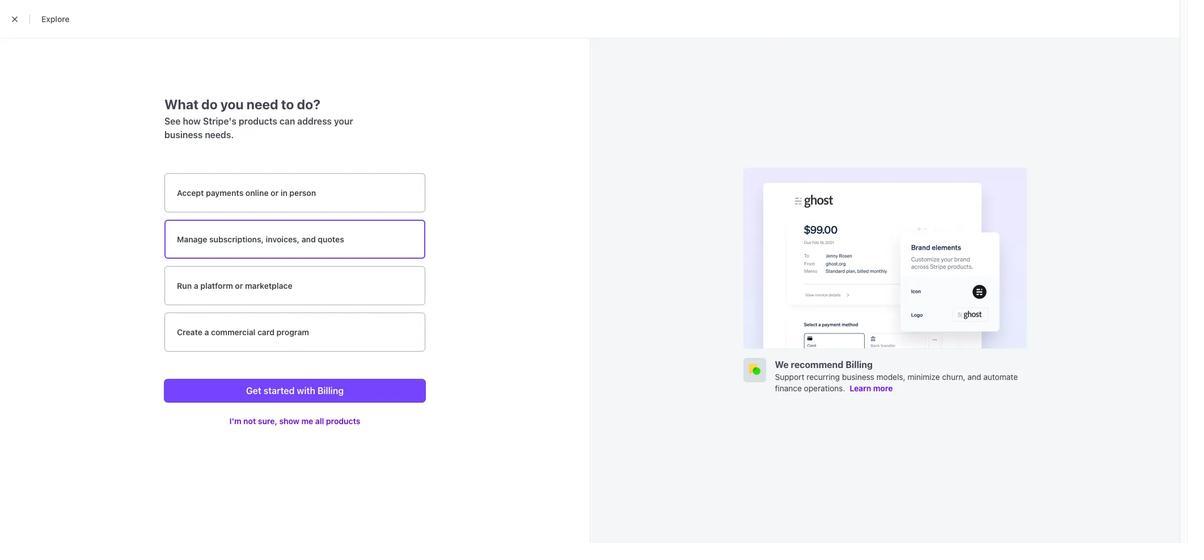 Task type: locate. For each thing, give the bounding box(es) containing it.
customers link
[[129, 95, 238, 113]]

products down need
[[239, 116, 277, 126]]

products
[[239, 116, 277, 126], [326, 417, 360, 426]]

1 vertical spatial products
[[326, 417, 360, 426]]

or left in
[[271, 188, 279, 198]]

0 vertical spatial products
[[239, 116, 277, 126]]

i'm not sure, show me all products button
[[229, 403, 360, 428]]

you
[[220, 96, 244, 112]]

churn,
[[942, 373, 965, 382]]

online
[[245, 188, 269, 198]]

1 horizontal spatial products
[[326, 417, 360, 426]]

billing right with
[[317, 386, 344, 396]]

and right churn,
[[968, 373, 981, 382]]

learn
[[850, 384, 871, 394]]

business down how
[[164, 130, 203, 140]]

not
[[243, 417, 256, 426]]

operations.
[[804, 384, 845, 394]]

and
[[302, 235, 316, 244], [968, 373, 981, 382]]

1 horizontal spatial and
[[968, 373, 981, 382]]

and inside manage subscriptions, invoices, and quotes button
[[302, 235, 316, 244]]

1 vertical spatial business
[[842, 373, 874, 382]]

products inside "what do you need to do? see how stripe's products can address your business needs."
[[239, 116, 277, 126]]

a
[[194, 281, 198, 291], [204, 328, 209, 337]]

or
[[271, 188, 279, 198], [235, 281, 243, 291]]

0 horizontal spatial business
[[164, 130, 203, 140]]

0 vertical spatial a
[[194, 281, 198, 291]]

or right platform
[[235, 281, 243, 291]]

models,
[[876, 373, 905, 382]]

0 vertical spatial business
[[164, 130, 203, 140]]

a inside button
[[204, 328, 209, 337]]

products right all
[[326, 417, 360, 426]]

a right create
[[204, 328, 209, 337]]

all
[[315, 417, 324, 426]]

learn more
[[850, 384, 893, 394]]

or for in
[[271, 188, 279, 198]]

address
[[297, 116, 332, 126]]

accept payments online or in person
[[177, 188, 316, 198]]

and left the quotes
[[302, 235, 316, 244]]

business inside "what do you need to do? see how stripe's products can address your business needs."
[[164, 130, 203, 140]]

0 horizontal spatial and
[[302, 235, 316, 244]]

a for run
[[194, 281, 198, 291]]

support recurring business models, minimize churn, and automate finance operations.
[[775, 373, 1018, 394]]

0 vertical spatial billing
[[846, 360, 873, 370]]

recurring
[[807, 373, 840, 382]]

accept
[[177, 188, 204, 198]]

0 horizontal spatial a
[[194, 281, 198, 291]]

or inside button
[[235, 281, 243, 291]]

core navigation links element
[[129, 50, 238, 146]]

or inside button
[[271, 188, 279, 198]]

a inside button
[[194, 281, 198, 291]]

0 horizontal spatial billing
[[317, 386, 344, 396]]

1 vertical spatial or
[[235, 281, 243, 291]]

1 horizontal spatial business
[[842, 373, 874, 382]]

0 vertical spatial or
[[271, 188, 279, 198]]

0 horizontal spatial products
[[239, 116, 277, 126]]

explore
[[41, 14, 69, 24]]

we recommend billing
[[775, 360, 873, 370]]

run
[[177, 281, 192, 291]]

to
[[281, 96, 294, 112]]

1 vertical spatial billing
[[317, 386, 344, 396]]

me
[[301, 417, 313, 426]]

business
[[164, 130, 203, 140], [842, 373, 874, 382]]

and inside support recurring business models, minimize churn, and automate finance operations.
[[968, 373, 981, 382]]

0 vertical spatial and
[[302, 235, 316, 244]]

subscriptions image image
[[743, 168, 1027, 349]]

billing up learn
[[846, 360, 873, 370]]

customers
[[133, 99, 175, 109]]

1 horizontal spatial or
[[271, 188, 279, 198]]

create
[[177, 328, 202, 337]]

in
[[281, 188, 287, 198]]

billing
[[846, 360, 873, 370], [317, 386, 344, 396]]

a right "run"
[[194, 281, 198, 291]]

business up learn
[[842, 373, 874, 382]]

automate
[[983, 373, 1018, 382]]

1 vertical spatial a
[[204, 328, 209, 337]]

your
[[334, 116, 353, 126]]

commercial
[[211, 328, 255, 337]]

started
[[264, 386, 295, 396]]

0 horizontal spatial or
[[235, 281, 243, 291]]

1 horizontal spatial billing
[[846, 360, 873, 370]]

1 horizontal spatial a
[[204, 328, 209, 337]]

manage subscriptions, invoices, and quotes
[[177, 235, 344, 244]]

1 vertical spatial and
[[968, 373, 981, 382]]

manage
[[177, 235, 207, 244]]

support
[[775, 373, 804, 382]]



Task type: vqa. For each thing, say whether or not it's contained in the screenshot.
the top New
no



Task type: describe. For each thing, give the bounding box(es) containing it.
i'm not sure, show me all products
[[229, 417, 360, 426]]

run a platform or marketplace button
[[164, 267, 425, 306]]

need
[[247, 96, 278, 112]]

finance
[[775, 384, 802, 394]]

with
[[297, 386, 315, 396]]

how
[[183, 116, 201, 126]]

i'm
[[229, 417, 241, 426]]

card
[[257, 328, 274, 337]]

more
[[873, 384, 893, 394]]

invoices,
[[266, 235, 299, 244]]

can
[[280, 116, 295, 126]]

what do you need to do? see how stripe's products can address your business needs.
[[164, 96, 353, 140]]

a for create
[[204, 328, 209, 337]]

what
[[164, 96, 198, 112]]

get started with billing link
[[164, 380, 425, 403]]

accept payments online or in person button
[[164, 174, 425, 213]]

recommend
[[791, 360, 843, 370]]

needs.
[[205, 130, 234, 140]]

do?
[[297, 96, 320, 112]]

see
[[164, 116, 181, 126]]

person
[[289, 188, 316, 198]]

manage subscriptions, invoices, and quotes button
[[164, 220, 425, 260]]

get
[[246, 386, 261, 396]]

platform
[[200, 281, 233, 291]]

minimize
[[908, 373, 940, 382]]

quotes
[[318, 235, 344, 244]]

or for marketplace
[[235, 281, 243, 291]]

create a commercial card program button
[[164, 313, 425, 353]]

we
[[775, 360, 789, 370]]

program
[[277, 328, 309, 337]]

run a platform or marketplace
[[177, 281, 292, 291]]

subscriptions,
[[209, 235, 264, 244]]

products inside button
[[326, 417, 360, 426]]

sure,
[[258, 417, 277, 426]]

marketplace
[[245, 281, 292, 291]]

show
[[279, 417, 299, 426]]

stripe's
[[203, 116, 236, 126]]

business inside support recurring business models, minimize churn, and automate finance operations.
[[842, 373, 874, 382]]

create a commercial card program
[[177, 328, 309, 337]]

payments
[[206, 188, 243, 198]]

get started with billing
[[246, 386, 344, 396]]

do
[[201, 96, 218, 112]]



